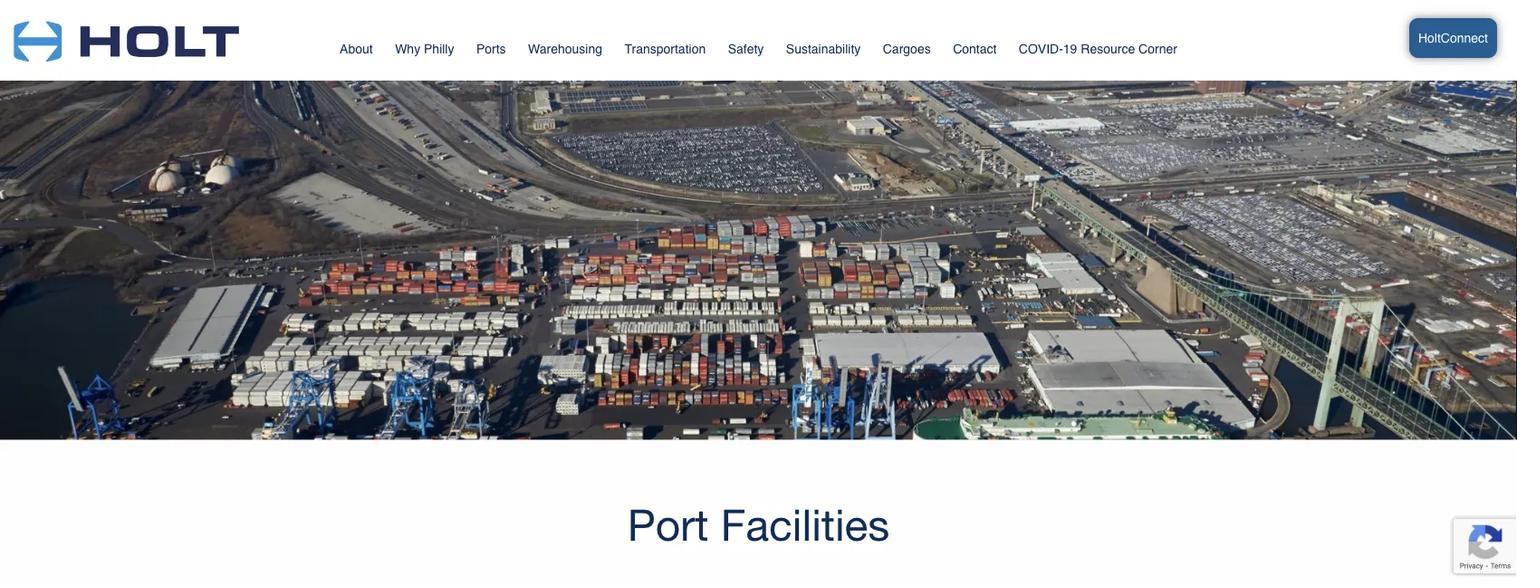 Task type: describe. For each thing, give the bounding box(es) containing it.
19
[[1064, 42, 1078, 56]]

covid-
[[1019, 42, 1064, 56]]

contact
[[953, 42, 997, 56]]

covid-19 resource corner
[[1019, 42, 1178, 56]]

port
[[628, 499, 709, 549]]

about
[[340, 42, 373, 56]]

facilities
[[721, 499, 890, 549]]

cargoes link
[[883, 34, 931, 69]]

corner
[[1139, 42, 1178, 56]]



Task type: vqa. For each thing, say whether or not it's contained in the screenshot.
PORT
yes



Task type: locate. For each thing, give the bounding box(es) containing it.
holtconnect button
[[1410, 18, 1498, 58]]

holtconnect
[[1419, 31, 1489, 45]]

holtconnect link
[[1285, 9, 1498, 72]]

about link
[[340, 34, 373, 69]]

resource
[[1081, 42, 1136, 56]]

holt logistics image
[[14, 0, 239, 71]]

cargoes
[[883, 42, 931, 56]]

contact link
[[953, 34, 997, 69]]

port facilities main content
[[0, 0, 1518, 586]]

port facilities
[[628, 499, 890, 549]]

covid-19 resource corner link
[[1019, 21, 1178, 69]]



